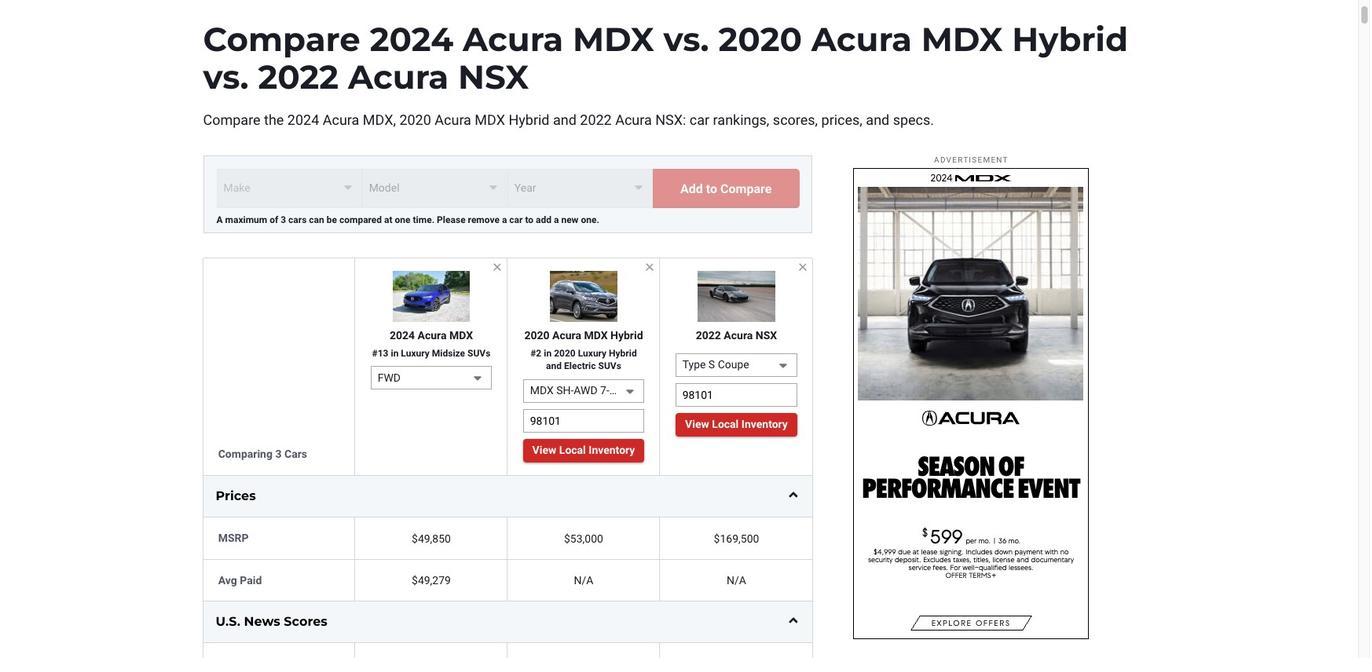 Task type: locate. For each thing, give the bounding box(es) containing it.
paid
[[240, 574, 262, 587]]

0 horizontal spatial inventory
[[589, 444, 635, 457]]

2024
[[370, 19, 453, 60], [287, 111, 319, 128], [390, 330, 415, 342]]

2 vertical spatial 2022
[[696, 330, 721, 342]]

0 horizontal spatial 2022
[[258, 56, 339, 97]]

add to compare
[[681, 181, 772, 196]]

2020 inside compare 2024 acura mdx vs. 2020 acura mdx hybrid vs. 2022 acura nsx
[[719, 19, 802, 60]]

1 vertical spatial compare
[[203, 111, 261, 128]]

1 horizontal spatial car
[[690, 111, 710, 128]]

inventory down zip code text box
[[742, 418, 788, 431]]

luxury
[[401, 348, 430, 359], [578, 348, 607, 359]]

1 vertical spatial to
[[525, 214, 534, 225]]

inventory down zip code text field
[[589, 444, 635, 457]]

0 vertical spatial nsx
[[458, 56, 529, 97]]

suvs right electric
[[598, 361, 621, 372]]

0 vertical spatial 2024
[[370, 19, 453, 60]]

of
[[270, 214, 278, 225]]

in right "#13"
[[391, 348, 399, 359]]

0 horizontal spatial car
[[509, 214, 523, 225]]

view for "view local inventory" button for zip code text box
[[685, 418, 709, 431]]

1 vertical spatial 2024
[[287, 111, 319, 128]]

scores,
[[773, 111, 818, 128]]

2022 left nsx:
[[580, 111, 612, 128]]

2022 for and
[[580, 111, 612, 128]]

1 horizontal spatial n/a
[[727, 575, 746, 587]]

suvs right midsize
[[468, 348, 491, 359]]

suvs inside the "2020 acura mdx hybrid #2 in 2020 luxury hybrid and electric suvs"
[[598, 361, 621, 372]]

local down zip code text field
[[559, 444, 586, 457]]

2022
[[258, 56, 339, 97], [580, 111, 612, 128], [696, 330, 721, 342]]

2022 acura nsx link
[[696, 330, 777, 342]]

0 vertical spatial view
[[685, 418, 709, 431]]

2024 acura mdx #13 in luxury midsize suvs
[[372, 330, 491, 359]]

0 vertical spatial view local inventory
[[685, 418, 788, 431]]

in inside 2024 acura mdx #13 in luxury midsize suvs
[[391, 348, 399, 359]]

can
[[309, 214, 324, 225]]

view local inventory down zip code text field
[[532, 444, 635, 457]]

view down zip code text box
[[685, 418, 709, 431]]

rankings,
[[713, 111, 770, 128]]

2022 acura nsx image
[[698, 271, 775, 322]]

1 n/a from the left
[[574, 575, 594, 587]]

1 horizontal spatial suvs
[[598, 361, 621, 372]]

1 vertical spatial 3
[[275, 448, 282, 461]]

3 right of
[[281, 214, 286, 225]]

one
[[395, 214, 411, 225]]

0 horizontal spatial view local inventory
[[532, 444, 635, 457]]

a right add
[[554, 214, 559, 225]]

1 horizontal spatial to
[[706, 181, 717, 196]]

to right add
[[706, 181, 717, 196]]

car right nsx:
[[690, 111, 710, 128]]

$49,850
[[412, 533, 451, 545]]

scores
[[284, 615, 327, 629]]

2022 inside compare 2024 acura mdx vs. 2020 acura mdx hybrid vs. 2022 acura nsx
[[258, 56, 339, 97]]

n/a down $169,500
[[727, 575, 746, 587]]

view local inventory
[[685, 418, 788, 431], [532, 444, 635, 457]]

1 horizontal spatial local
[[712, 418, 739, 431]]

to
[[706, 181, 717, 196], [525, 214, 534, 225]]

#13
[[372, 348, 389, 359]]

2 in from the left
[[544, 348, 552, 359]]

1 a from the left
[[502, 214, 507, 225]]

1 horizontal spatial in
[[544, 348, 552, 359]]

hybrid for compare 2024 acura mdx vs. 2020 acura mdx hybrid vs. 2022 acura nsx
[[1012, 19, 1128, 60]]

3 left cars
[[275, 448, 282, 461]]

2022 for vs.
[[258, 56, 339, 97]]

0 vertical spatial suvs
[[468, 348, 491, 359]]

luxury down 2024 acura mdx link
[[401, 348, 430, 359]]

0 horizontal spatial a
[[502, 214, 507, 225]]

view local inventory down zip code text box
[[685, 418, 788, 431]]

#2 in 2020 luxury hybrid and electric suvs link
[[531, 348, 637, 372]]

in
[[391, 348, 399, 359], [544, 348, 552, 359]]

and for suvs
[[546, 361, 562, 372]]

acura inside the "2020 acura mdx hybrid #2 in 2020 luxury hybrid and electric suvs"
[[552, 330, 581, 342]]

2020 acura mdx hybrid #2 in 2020 luxury hybrid and electric suvs
[[524, 330, 643, 372]]

1 horizontal spatial a
[[554, 214, 559, 225]]

1 vertical spatial inventory
[[589, 444, 635, 457]]

0 horizontal spatial n/a
[[574, 575, 594, 587]]

2 luxury from the left
[[578, 348, 607, 359]]

car left add
[[509, 214, 523, 225]]

view for zip code text field "view local inventory" button
[[532, 444, 557, 457]]

$53,000
[[564, 533, 603, 545]]

local down zip code text box
[[712, 418, 739, 431]]

0 horizontal spatial local
[[559, 444, 586, 457]]

1 vertical spatial nsx
[[756, 330, 777, 342]]

and
[[553, 111, 577, 128], [866, 111, 890, 128], [546, 361, 562, 372]]

0 vertical spatial 3
[[281, 214, 286, 225]]

hybrid inside compare 2024 acura mdx vs. 2020 acura mdx hybrid vs. 2022 acura nsx
[[1012, 19, 1128, 60]]

in inside the "2020 acura mdx hybrid #2 in 2020 luxury hybrid and electric suvs"
[[544, 348, 552, 359]]

view local inventory button
[[675, 413, 798, 437], [523, 439, 645, 463]]

view local inventory for zip code text field "view local inventory" button
[[532, 444, 635, 457]]

n/a down $53,000
[[574, 575, 594, 587]]

0 vertical spatial to
[[706, 181, 717, 196]]

inventory for zip code text field
[[589, 444, 635, 457]]

0 horizontal spatial view
[[532, 444, 557, 457]]

vs.
[[664, 19, 709, 60], [203, 56, 249, 97]]

2 horizontal spatial 2022
[[696, 330, 721, 342]]

local
[[712, 418, 739, 431], [559, 444, 586, 457]]

0 horizontal spatial view local inventory button
[[523, 439, 645, 463]]

1 horizontal spatial luxury
[[578, 348, 607, 359]]

0 horizontal spatial to
[[525, 214, 534, 225]]

3
[[281, 214, 286, 225], [275, 448, 282, 461]]

nsx inside compare 2024 acura mdx vs. 2020 acura mdx hybrid vs. 2022 acura nsx
[[458, 56, 529, 97]]

compare 2024 acura mdx vs. 2020 acura mdx hybrid vs. 2022 acura nsx
[[203, 19, 1128, 97]]

0 horizontal spatial luxury
[[401, 348, 430, 359]]

suvs
[[468, 348, 491, 359], [598, 361, 621, 372]]

and inside the "2020 acura mdx hybrid #2 in 2020 luxury hybrid and electric suvs"
[[546, 361, 562, 372]]

0 vertical spatial local
[[712, 418, 739, 431]]

a
[[502, 214, 507, 225], [554, 214, 559, 225]]

2024 inside compare 2024 acura mdx vs. 2020 acura mdx hybrid vs. 2022 acura nsx
[[370, 19, 453, 60]]

1 luxury from the left
[[401, 348, 430, 359]]

1 vertical spatial view local inventory
[[532, 444, 635, 457]]

1 vertical spatial view local inventory button
[[523, 439, 645, 463]]

hybrid for 2020 acura mdx hybrid #2 in 2020 luxury hybrid and electric suvs
[[609, 348, 637, 359]]

2020
[[719, 19, 802, 60], [399, 111, 431, 128], [524, 330, 550, 342], [554, 348, 576, 359]]

nsx
[[458, 56, 529, 97], [756, 330, 777, 342]]

1 horizontal spatial view local inventory
[[685, 418, 788, 431]]

0 horizontal spatial nsx
[[458, 56, 529, 97]]

n/a
[[574, 575, 594, 587], [727, 575, 746, 587]]

0 horizontal spatial suvs
[[468, 348, 491, 359]]

2020 acura mdx hybrid image
[[550, 271, 618, 322]]

1 vertical spatial view
[[532, 444, 557, 457]]

a right remove
[[502, 214, 507, 225]]

compare inside button
[[721, 181, 772, 196]]

2024 inside 2024 acura mdx #13 in luxury midsize suvs
[[390, 330, 415, 342]]

u.s.
[[216, 615, 241, 629]]

acura
[[463, 19, 563, 60], [812, 19, 912, 60], [348, 56, 449, 97], [323, 111, 359, 128], [435, 111, 471, 128], [615, 111, 652, 128], [418, 330, 447, 342], [552, 330, 581, 342], [724, 330, 753, 342]]

suvs inside 2024 acura mdx #13 in luxury midsize suvs
[[468, 348, 491, 359]]

2020 acura mdx hybrid link
[[524, 330, 643, 342]]

1 horizontal spatial view
[[685, 418, 709, 431]]

2 vertical spatial 2024
[[390, 330, 415, 342]]

view local inventory for "view local inventory" button for zip code text box
[[685, 418, 788, 431]]

2022 up the
[[258, 56, 339, 97]]

to inside button
[[706, 181, 717, 196]]

compare
[[203, 19, 361, 60], [203, 111, 261, 128], [721, 181, 772, 196]]

compare inside compare 2024 acura mdx vs. 2020 acura mdx hybrid vs. 2022 acura nsx
[[203, 19, 361, 60]]

prices
[[216, 489, 256, 504]]

0 vertical spatial car
[[690, 111, 710, 128]]

luxury inside the "2020 acura mdx hybrid #2 in 2020 luxury hybrid and electric suvs"
[[578, 348, 607, 359]]

in right #2
[[544, 348, 552, 359]]

1 horizontal spatial inventory
[[742, 418, 788, 431]]

cars
[[288, 214, 307, 225]]

1 vertical spatial suvs
[[598, 361, 621, 372]]

2022 acura nsx
[[696, 330, 777, 342]]

view down zip code text field
[[532, 444, 557, 457]]

1 vertical spatial 2022
[[580, 111, 612, 128]]

view
[[685, 418, 709, 431], [532, 444, 557, 457]]

1 horizontal spatial 2022
[[580, 111, 612, 128]]

hybrid
[[1012, 19, 1128, 60], [509, 111, 550, 128], [611, 330, 643, 342], [609, 348, 637, 359]]

add
[[681, 181, 703, 196]]

hybrid for compare the 2024 acura mdx, 2020 acura mdx hybrid and 2022 acura nsx: car rankings, scores, prices, and specs.
[[509, 111, 550, 128]]

1 horizontal spatial view local inventory button
[[675, 413, 798, 437]]

0 vertical spatial inventory
[[742, 418, 788, 431]]

0 vertical spatial compare
[[203, 19, 361, 60]]

new
[[561, 214, 579, 225]]

0 horizontal spatial in
[[391, 348, 399, 359]]

msrp
[[218, 532, 249, 544]]

car
[[690, 111, 710, 128], [509, 214, 523, 225]]

view local inventory button for zip code text box
[[675, 413, 798, 437]]

view local inventory button down zip code text field
[[523, 439, 645, 463]]

view local inventory button down zip code text box
[[675, 413, 798, 437]]

1 vertical spatial local
[[559, 444, 586, 457]]

inventory
[[742, 418, 788, 431], [589, 444, 635, 457]]

0 vertical spatial view local inventory button
[[675, 413, 798, 437]]

0 vertical spatial 2022
[[258, 56, 339, 97]]

2 a from the left
[[554, 214, 559, 225]]

2022 down 2022 acura nsx image
[[696, 330, 721, 342]]

#13 in luxury midsize suvs link
[[372, 348, 491, 359]]

1 in from the left
[[391, 348, 399, 359]]

to left add
[[525, 214, 534, 225]]

cars
[[284, 448, 307, 461]]

2 vertical spatial compare
[[721, 181, 772, 196]]

luxury up electric
[[578, 348, 607, 359]]

mdx
[[573, 19, 654, 60], [921, 19, 1003, 60], [475, 111, 505, 128], [449, 330, 473, 342], [584, 330, 608, 342]]



Task type: vqa. For each thing, say whether or not it's contained in the screenshot.
first a from the right
yes



Task type: describe. For each thing, give the bounding box(es) containing it.
time.
[[413, 214, 435, 225]]

advertisement
[[934, 155, 1009, 164]]

inventory for zip code text box
[[742, 418, 788, 431]]

mdx inside the "2020 acura mdx hybrid #2 in 2020 luxury hybrid and electric suvs"
[[584, 330, 608, 342]]

add to compare button
[[653, 169, 800, 208]]

acura inside 2024 acura mdx #13 in luxury midsize suvs
[[418, 330, 447, 342]]

local for "view local inventory" button for zip code text box
[[712, 418, 739, 431]]

$169,500
[[714, 533, 759, 545]]

prices button
[[203, 476, 813, 517]]

mdx inside 2024 acura mdx #13 in luxury midsize suvs
[[449, 330, 473, 342]]

one.
[[581, 214, 599, 225]]

#2
[[531, 348, 542, 359]]

view local inventory button for zip code text field
[[523, 439, 645, 463]]

and for acura
[[553, 111, 577, 128]]

u.s. news scores button
[[203, 602, 813, 643]]

Zip Code text field
[[675, 383, 798, 407]]

specs.
[[893, 111, 934, 128]]

midsize
[[432, 348, 465, 359]]

2024 acura mdx link
[[390, 330, 473, 342]]

be
[[327, 214, 337, 225]]

2 n/a from the left
[[727, 575, 746, 587]]

comparing 3 cars
[[218, 448, 307, 461]]

remove
[[468, 214, 500, 225]]

luxury inside 2024 acura mdx #13 in luxury midsize suvs
[[401, 348, 430, 359]]

compared
[[339, 214, 382, 225]]

news
[[244, 615, 280, 629]]

avg paid
[[218, 574, 262, 587]]

advertisement region
[[854, 168, 1089, 639]]

2024 acura mdx image
[[393, 271, 470, 322]]

comparing
[[218, 448, 273, 461]]

add
[[536, 214, 552, 225]]

a
[[216, 214, 223, 225]]

$49,279
[[412, 575, 451, 587]]

electric
[[564, 361, 596, 372]]

1 horizontal spatial vs.
[[664, 19, 709, 60]]

prices,
[[822, 111, 863, 128]]

at
[[384, 214, 393, 225]]

1 horizontal spatial nsx
[[756, 330, 777, 342]]

compare for compare 2024 acura mdx vs. 2020 acura mdx hybrid vs. 2022 acura nsx
[[203, 19, 361, 60]]

local for zip code text field "view local inventory" button
[[559, 444, 586, 457]]

0 horizontal spatial vs.
[[203, 56, 249, 97]]

maximum
[[225, 214, 267, 225]]

1 vertical spatial car
[[509, 214, 523, 225]]

Zip Code text field
[[523, 409, 645, 433]]

compare for compare the 2024 acura mdx, 2020 acura mdx hybrid and 2022 acura nsx: car rankings, scores, prices, and specs.
[[203, 111, 261, 128]]

u.s. news scores
[[216, 615, 327, 629]]

the
[[264, 111, 284, 128]]

avg
[[218, 574, 237, 587]]

a maximum of 3 cars can be compared at one time. please remove a car to add a new one.
[[216, 214, 599, 225]]

mdx,
[[363, 111, 396, 128]]

please
[[437, 214, 466, 225]]

nsx:
[[656, 111, 686, 128]]

compare the 2024 acura mdx, 2020 acura mdx hybrid and 2022 acura nsx: car rankings, scores, prices, and specs.
[[203, 111, 934, 128]]



